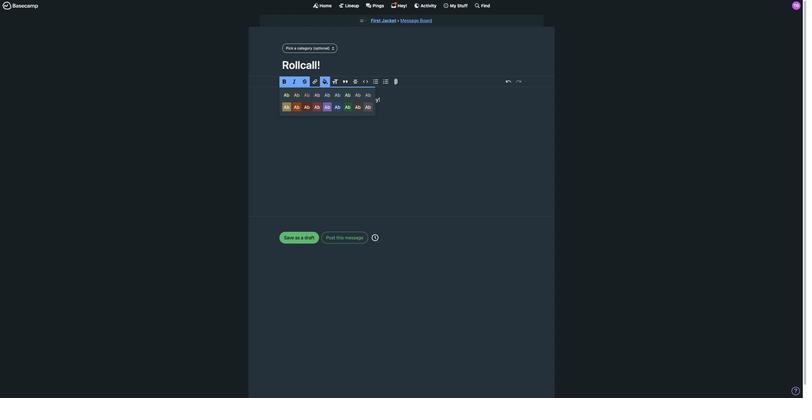 Task type: describe. For each thing, give the bounding box(es) containing it.
message
[[345, 235, 364, 241]]

first
[[371, 18, 381, 23]]

pick
[[286, 46, 294, 50]]

message
[[401, 18, 419, 23]]

as
[[295, 235, 300, 241]]

a inside the pick a category (optional) button
[[295, 46, 297, 50]]

save as a draft button
[[280, 232, 319, 244]]

this
[[337, 235, 344, 241]]

activity link
[[414, 3, 437, 8]]

find button
[[475, 3, 491, 8]]

:)
[[344, 105, 348, 111]]

your
[[296, 105, 307, 111]]

save as a draft
[[284, 235, 315, 241]]

schedule this to post later image
[[372, 235, 379, 241]]

hello
[[282, 96, 295, 103]]

hey! button
[[391, 2, 408, 8]]

message board link
[[401, 18, 433, 23]]

switch accounts image
[[2, 1, 38, 10]]

post this message button
[[322, 232, 369, 244]]

category
[[298, 46, 313, 50]]

draft
[[305, 235, 315, 241]]

jacket
[[382, 18, 397, 23]]

let's
[[322, 96, 334, 103]]

›
[[398, 18, 400, 23]]

first jacket
[[371, 18, 397, 23]]

type
[[282, 105, 294, 111]]

Type a title… text field
[[282, 59, 521, 71]]

tyler black image
[[793, 1, 801, 10]]

today!
[[365, 96, 381, 103]]

pings button
[[366, 3, 384, 8]]

find
[[482, 3, 491, 8]]

lineup link
[[339, 3, 359, 8]]

Write away… text field
[[266, 87, 538, 210]]

board
[[420, 18, 433, 23]]

post this message
[[327, 235, 364, 241]]

roll
[[347, 96, 354, 103]]

a inside hello everyone! let's do a roll call today! type your name out here :)
[[343, 96, 345, 103]]

save
[[284, 235, 294, 241]]



Task type: locate. For each thing, give the bounding box(es) containing it.
here
[[332, 105, 343, 111]]

1 vertical spatial a
[[343, 96, 345, 103]]

stuff
[[458, 3, 468, 8]]

main element
[[0, 0, 804, 11]]

a right pick
[[295, 46, 297, 50]]

a
[[295, 46, 297, 50], [343, 96, 345, 103], [301, 235, 304, 241]]

a right do
[[343, 96, 345, 103]]

my stuff
[[450, 3, 468, 8]]

first jacket link
[[371, 18, 397, 23]]

out
[[323, 105, 331, 111]]

home link
[[313, 3, 332, 8]]

a right as
[[301, 235, 304, 241]]

home
[[320, 3, 332, 8]]

hello everyone! let's do a roll call today! type your name out here :)
[[282, 96, 381, 111]]

post
[[327, 235, 336, 241]]

hey!
[[398, 3, 408, 8]]

my
[[450, 3, 457, 8]]

call
[[356, 96, 364, 103]]

do
[[335, 96, 341, 103]]

lineup
[[346, 3, 359, 8]]

2 horizontal spatial a
[[343, 96, 345, 103]]

pick a category (optional)
[[286, 46, 330, 50]]

name
[[308, 105, 321, 111]]

pings
[[373, 3, 384, 8]]

› message board
[[398, 18, 433, 23]]

pick a category (optional) button
[[282, 44, 338, 53]]

1 horizontal spatial a
[[301, 235, 304, 241]]

everyone!
[[296, 96, 320, 103]]

0 vertical spatial a
[[295, 46, 297, 50]]

0 horizontal spatial a
[[295, 46, 297, 50]]

a inside "save as a draft" button
[[301, 235, 304, 241]]

my stuff button
[[444, 3, 468, 8]]

2 vertical spatial a
[[301, 235, 304, 241]]

activity
[[421, 3, 437, 8]]

(optional)
[[314, 46, 330, 50]]



Task type: vqa. For each thing, say whether or not it's contained in the screenshot.
Marketing Template 'link' at top
no



